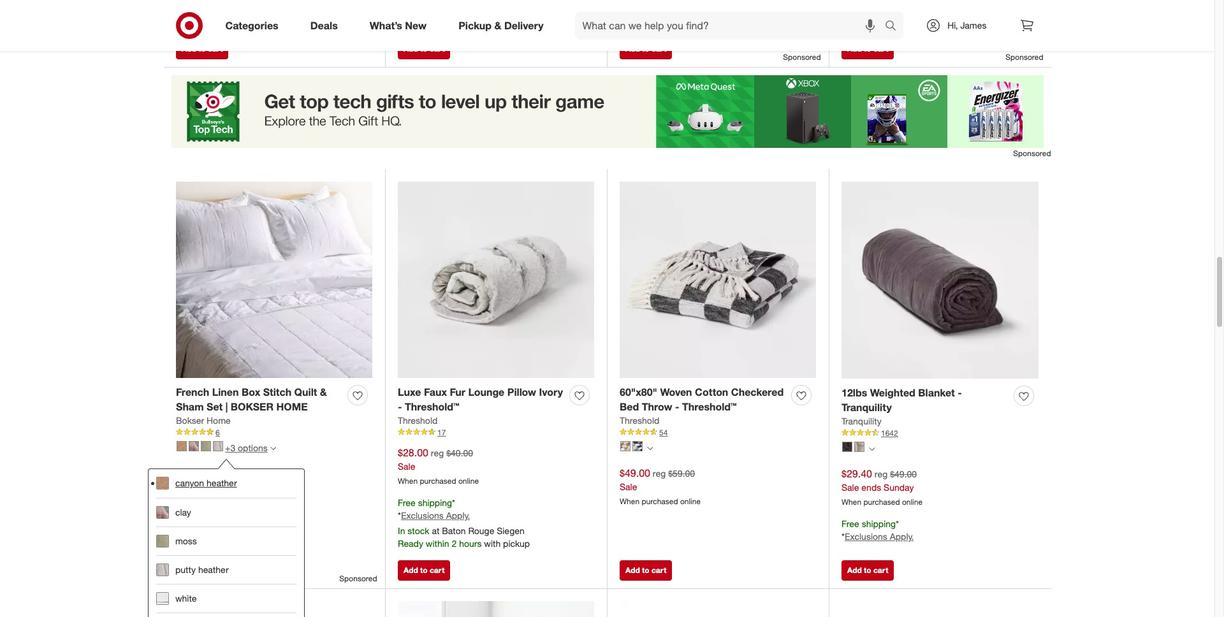 Task type: vqa. For each thing, say whether or not it's contained in the screenshot.
4th row from the top
no



Task type: describe. For each thing, give the bounding box(es) containing it.
purchased for $28.00
[[420, 476, 456, 486]]

pickup
[[459, 19, 492, 32]]

$29.40
[[842, 467, 872, 480]]

17
[[437, 428, 446, 437]]

|
[[226, 400, 228, 413]]

search
[[879, 20, 910, 33]]

clay
[[175, 507, 191, 518]]

54 link
[[620, 427, 816, 438]]

canyon heather
[[175, 478, 237, 489]]

60"x80" woven cotton checkered bed throw - threshold™ link
[[620, 385, 786, 414]]

* up baton
[[452, 497, 455, 508]]

luxe faux fur lounge pillow ivory - threshold™
[[398, 386, 563, 413]]

ivory
[[539, 386, 563, 399]]

deals link
[[300, 11, 354, 40]]

at
[[432, 526, 440, 536]]

quilt
[[294, 386, 317, 399]]

faux
[[424, 386, 447, 399]]

french
[[176, 386, 209, 399]]

threshold for 60"x80" woven cotton checkered bed throw - threshold™
[[620, 415, 660, 426]]

threshold link for 60"x80" woven cotton checkered bed throw - threshold™
[[620, 414, 660, 427]]

2 horizontal spatial exclusions apply. button
[[845, 531, 914, 543]]

home
[[276, 400, 308, 413]]

54
[[659, 428, 668, 437]]

threshold™ for faux
[[405, 400, 459, 413]]

all colors + 3 more colors element
[[270, 444, 276, 452]]

free shipping * * exclusions apply. for left exclusions apply. "button"
[[176, 517, 248, 542]]

white link
[[156, 584, 296, 613]]

sunday
[[884, 482, 914, 493]]

pickup inside free shipping * * exclusions apply. in stock at  baton rouge siegen ready within 2 hours with pickup
[[503, 538, 530, 549]]

0 vertical spatial &
[[495, 19, 501, 32]]

shipping for $29.40
[[862, 518, 896, 529]]

options
[[238, 442, 268, 453]]

putty heather link
[[156, 555, 296, 584]]

james
[[961, 20, 987, 31]]

luxe faux fur lounge pillow ivory - threshold™ link
[[398, 385, 564, 414]]

deals
[[310, 19, 338, 32]]

moss image
[[201, 442, 211, 452]]

0 horizontal spatial apply.
[[224, 531, 248, 542]]

- inside luxe faux fur lounge pillow ivory - threshold™
[[398, 400, 402, 413]]

shipping for $28.00
[[418, 497, 452, 508]]

bokser home link
[[176, 414, 231, 427]]

+3 options
[[225, 442, 268, 453]]

hi, james
[[948, 20, 987, 31]]

box
[[242, 386, 260, 399]]

french linen box stitch quilt & sham set | bokser home link
[[176, 385, 342, 414]]

2 inside free shipping * * exclusions apply. in stock at  baton rouge siegen ready within 2 hours with pickup
[[452, 538, 457, 549]]

checkered
[[731, 386, 784, 399]]

hi,
[[948, 20, 958, 31]]

categories link
[[215, 11, 294, 40]]

heather for putty heather
[[198, 564, 229, 575]]

heather for canyon heather
[[207, 478, 237, 489]]

6
[[216, 428, 220, 437]]

search button
[[879, 11, 910, 42]]

ivory image
[[854, 442, 865, 452]]

& inside french linen box stitch quilt & sham set | bokser home
[[320, 386, 327, 399]]

12lbs weighted blanket - tranquility link
[[842, 386, 1009, 415]]

pickup & delivery
[[459, 19, 544, 32]]

pickup inside in stock ready within 2 hours with pickup
[[281, 17, 308, 28]]

$29.40 reg $49.00 sale ends sunday when purchased online
[[842, 467, 923, 507]]

threshold link for luxe faux fur lounge pillow ivory - threshold™
[[398, 414, 438, 427]]

sale for $28.00
[[398, 461, 415, 472]]

1642
[[881, 428, 898, 438]]

all colors image for $29.40
[[869, 446, 875, 452]]

gray image
[[842, 442, 853, 452]]

rouge
[[468, 526, 494, 536]]

fur
[[450, 386, 466, 399]]

+3 options button
[[171, 438, 282, 458]]

set
[[207, 400, 223, 413]]

bokser
[[231, 400, 274, 413]]

within inside in stock ready within 2 hours with pickup
[[204, 17, 227, 28]]

weighted
[[870, 386, 916, 399]]

clay image
[[189, 442, 199, 452]]

stitch
[[263, 386, 291, 399]]

sale for $49.00
[[620, 481, 637, 492]]

categories
[[225, 19, 278, 32]]

0 horizontal spatial exclusions apply. button
[[179, 530, 248, 543]]

hours inside free shipping * * exclusions apply. in stock at  baton rouge siegen ready within 2 hours with pickup
[[459, 538, 482, 549]]

17 link
[[398, 427, 594, 438]]

delivery
[[504, 19, 544, 32]]

online inside $29.40 reg $49.00 sale ends sunday when purchased online
[[902, 497, 923, 507]]

threshold™ for woven
[[682, 400, 737, 413]]

$187.50
[[176, 467, 212, 479]]

free for $28.00
[[398, 497, 416, 508]]

bed
[[620, 400, 639, 413]]

- inside the $187.50 - $299.99 sale when purchased online
[[215, 467, 219, 479]]

black image
[[633, 442, 643, 452]]

0 horizontal spatial free
[[176, 517, 194, 528]]

$49.00 inside $49.00 reg $59.00 sale when purchased online
[[620, 467, 650, 479]]

* down the $187.50 - $299.99 sale when purchased online
[[230, 517, 233, 528]]

60"x80"
[[620, 386, 657, 399]]

sale for $187.50
[[176, 481, 193, 492]]

moss
[[175, 536, 197, 546]]

apply. for $29.40
[[890, 531, 914, 542]]

when for $49.00
[[620, 497, 640, 506]]

what's new
[[370, 19, 427, 32]]

with inside in stock ready within 2 hours with pickup
[[262, 17, 279, 28]]

when for $28.00
[[398, 476, 418, 486]]

pickup & delivery link
[[448, 11, 560, 40]]

reg for $49.00
[[653, 468, 666, 479]]

all colors element for $49.00
[[647, 444, 653, 452]]

purchased for $187.50
[[198, 497, 234, 506]]

$49.00 reg $59.00 sale when purchased online
[[620, 467, 701, 506]]

home
[[207, 415, 231, 426]]

bokser
[[176, 415, 204, 426]]

$299.99
[[222, 467, 258, 479]]

when for $187.50
[[176, 497, 196, 506]]

cotton
[[695, 386, 728, 399]]

linen
[[212, 386, 239, 399]]

bokser home
[[176, 415, 231, 426]]

* down clay
[[176, 531, 179, 542]]

$28.00 reg $40.00 sale when purchased online
[[398, 446, 479, 486]]



Task type: locate. For each thing, give the bounding box(es) containing it.
1 tranquility from the top
[[842, 401, 892, 414]]

- inside '12lbs weighted blanket - tranquility'
[[958, 386, 962, 399]]

purchased down "ends"
[[864, 497, 900, 507]]

online inside "$28.00 reg $40.00 sale when purchased online"
[[458, 476, 479, 486]]

threshold for luxe faux fur lounge pillow ivory - threshold™
[[398, 415, 438, 426]]

free shipping * * exclusions apply.
[[176, 517, 248, 542], [842, 518, 914, 542]]

ends
[[862, 482, 881, 493]]

2 threshold from the left
[[620, 415, 660, 426]]

luxe faux fur lounge pillow ivory - threshold™ image
[[398, 181, 594, 378], [398, 181, 594, 378]]

threshold up 17
[[398, 415, 438, 426]]

threshold link up 17
[[398, 414, 438, 427]]

reg up "ends"
[[875, 469, 888, 479]]

0 horizontal spatial pickup
[[281, 17, 308, 28]]

purchased down canyon heather
[[198, 497, 234, 506]]

&
[[495, 19, 501, 32], [320, 386, 327, 399]]

free shipping * * exclusions apply. up putty heather
[[176, 517, 248, 542]]

$49.00 inside $29.40 reg $49.00 sale ends sunday when purchased online
[[890, 469, 917, 479]]

exclusions down "ends"
[[845, 531, 888, 542]]

all colors image right "ivory" icon
[[869, 446, 875, 452]]

0 horizontal spatial free shipping * * exclusions apply.
[[176, 517, 248, 542]]

1 vertical spatial hours
[[459, 538, 482, 549]]

exclusions for $29.40
[[845, 531, 888, 542]]

purchased inside $49.00 reg $59.00 sale when purchased online
[[642, 497, 678, 506]]

12lbs weighted blanket - tranquility image
[[842, 181, 1039, 378], [842, 181, 1039, 378]]

online
[[458, 476, 479, 486], [237, 497, 257, 506], [680, 497, 701, 506], [902, 497, 923, 507]]

all colors element right the black icon
[[647, 444, 653, 452]]

what's
[[370, 19, 402, 32]]

tranquility
[[842, 401, 892, 414], [842, 416, 882, 426]]

0 horizontal spatial &
[[320, 386, 327, 399]]

all colors element
[[647, 444, 653, 452], [869, 445, 875, 453]]

1 horizontal spatial in
[[398, 526, 405, 536]]

heather inside canyon heather link
[[207, 478, 237, 489]]

2 tranquility from the top
[[842, 416, 882, 426]]

reg inside "$28.00 reg $40.00 sale when purchased online"
[[431, 448, 444, 458]]

purchased for $49.00
[[642, 497, 678, 506]]

within inside free shipping * * exclusions apply. in stock at  baton rouge siegen ready within 2 hours with pickup
[[426, 538, 449, 549]]

1 vertical spatial tranquility
[[842, 416, 882, 426]]

online down $299.99
[[237, 497, 257, 506]]

6 link
[[176, 427, 372, 438]]

1 horizontal spatial apply.
[[446, 510, 470, 521]]

1 horizontal spatial all colors image
[[869, 446, 875, 452]]

1 horizontal spatial $49.00
[[890, 469, 917, 479]]

0 vertical spatial pickup
[[281, 17, 308, 28]]

shipping down $29.40 reg $49.00 sale ends sunday when purchased online
[[862, 518, 896, 529]]

0 vertical spatial within
[[204, 17, 227, 28]]

What can we help you find? suggestions appear below search field
[[575, 11, 888, 40]]

1 threshold from the left
[[398, 415, 438, 426]]

reg for $28.00
[[431, 448, 444, 458]]

sale for $29.40
[[842, 482, 859, 493]]

2 horizontal spatial apply.
[[890, 531, 914, 542]]

blanket
[[918, 386, 955, 399]]

hours inside in stock ready within 2 hours with pickup
[[237, 17, 260, 28]]

to
[[198, 44, 206, 53], [420, 44, 428, 53], [642, 44, 650, 53], [864, 44, 871, 53], [198, 565, 206, 575], [420, 565, 428, 575], [642, 565, 650, 575], [864, 565, 871, 575]]

sponsored
[[783, 52, 821, 62], [1006, 52, 1044, 62], [1013, 148, 1051, 158], [339, 574, 377, 583]]

apply. up baton
[[446, 510, 470, 521]]

all colors image
[[647, 446, 653, 452], [869, 446, 875, 452]]

tangkula 50" x 60" heated electric reversible fleece blanket blanket throw w/ 10 heat levels, 9 hours auto shut-off, overheat protection image
[[176, 601, 372, 617]]

sale down $29.40
[[842, 482, 859, 493]]

* down sunday
[[896, 518, 899, 529]]

0 horizontal spatial shipping
[[196, 517, 230, 528]]

heather right putty
[[198, 564, 229, 575]]

heather inside putty heather link
[[198, 564, 229, 575]]

shipping right clay
[[196, 517, 230, 528]]

sale inside $29.40 reg $49.00 sale ends sunday when purchased online
[[842, 482, 859, 493]]

threshold™ down cotton at bottom
[[682, 400, 737, 413]]

in stock ready within 2 hours with pickup
[[176, 4, 308, 28]]

1 vertical spatial 2
[[452, 538, 457, 549]]

siegen
[[497, 526, 525, 536]]

- inside 60"x80" woven cotton checkered bed throw - threshold™
[[675, 400, 679, 413]]

tranquility up tranquility link
[[842, 401, 892, 414]]

online down sunday
[[902, 497, 923, 507]]

1 threshold link from the left
[[398, 414, 438, 427]]

luxe
[[398, 386, 421, 399]]

sham
[[176, 400, 204, 413]]

all colors element right "ivory" icon
[[869, 445, 875, 453]]

all colors image for $49.00
[[647, 446, 653, 452]]

ready
[[176, 17, 201, 28], [398, 538, 423, 549]]

1 vertical spatial with
[[484, 538, 501, 549]]

exclusions apply. button down clay link
[[179, 530, 248, 543]]

1 horizontal spatial free
[[398, 497, 416, 508]]

putty heather
[[175, 564, 229, 575]]

- right blanket
[[958, 386, 962, 399]]

online down $59.00
[[680, 497, 701, 506]]

1 horizontal spatial exclusions
[[401, 510, 444, 521]]

woven
[[660, 386, 692, 399]]

sale inside $49.00 reg $59.00 sale when purchased online
[[620, 481, 637, 492]]

add to cart button
[[176, 39, 229, 59], [398, 39, 450, 59], [620, 39, 672, 59], [842, 39, 894, 59], [176, 560, 229, 581], [398, 560, 450, 581], [620, 560, 672, 581], [842, 560, 894, 581]]

1 horizontal spatial shipping
[[418, 497, 452, 508]]

2 horizontal spatial reg
[[875, 469, 888, 479]]

0 horizontal spatial reg
[[431, 448, 444, 458]]

stock left at
[[408, 526, 429, 536]]

- down "luxe"
[[398, 400, 402, 413]]

1 horizontal spatial reg
[[653, 468, 666, 479]]

& right quilt
[[320, 386, 327, 399]]

when down $29.40
[[842, 497, 862, 507]]

1 horizontal spatial stock
[[408, 526, 429, 536]]

online inside the $187.50 - $299.99 sale when purchased online
[[237, 497, 257, 506]]

threshold down bed at the right of page
[[620, 415, 660, 426]]

within
[[204, 17, 227, 28], [426, 538, 449, 549]]

free down $29.40 reg $49.00 sale ends sunday when purchased online
[[842, 518, 859, 529]]

1 horizontal spatial threshold™
[[682, 400, 737, 413]]

canyon heather image
[[177, 442, 187, 452]]

threshold
[[398, 415, 438, 426], [620, 415, 660, 426]]

when down $28.00
[[398, 476, 418, 486]]

new
[[405, 19, 427, 32]]

pickup down siegen
[[503, 538, 530, 549]]

exclusions down clay
[[179, 531, 222, 542]]

* down "$28.00 reg $40.00 sale when purchased online"
[[398, 510, 401, 521]]

moss link
[[156, 527, 296, 555]]

reg inside $29.40 reg $49.00 sale ends sunday when purchased online
[[875, 469, 888, 479]]

reg inside $49.00 reg $59.00 sale when purchased online
[[653, 468, 666, 479]]

online down $40.00
[[458, 476, 479, 486]]

online for $299.99
[[237, 497, 257, 506]]

pillow
[[507, 386, 536, 399]]

when inside $49.00 reg $59.00 sale when purchased online
[[620, 497, 640, 506]]

1 horizontal spatial threshold link
[[620, 414, 660, 427]]

2
[[230, 17, 235, 28], [452, 538, 457, 549]]

$28.00
[[398, 446, 428, 459]]

with down rouge
[[484, 538, 501, 549]]

1 vertical spatial &
[[320, 386, 327, 399]]

purchased inside "$28.00 reg $40.00 sale when purchased online"
[[420, 476, 456, 486]]

exclusions for $28.00
[[401, 510, 444, 521]]

ready inside free shipping * * exclusions apply. in stock at  baton rouge siegen ready within 2 hours with pickup
[[398, 538, 423, 549]]

reg down 17
[[431, 448, 444, 458]]

2 threshold™ from the left
[[682, 400, 737, 413]]

shipping
[[418, 497, 452, 508], [196, 517, 230, 528], [862, 518, 896, 529]]

0 vertical spatial in
[[176, 4, 183, 15]]

exclusions apply. button up at
[[401, 510, 470, 522]]

0 horizontal spatial 2
[[230, 17, 235, 28]]

baton
[[442, 526, 466, 536]]

pickup left deals
[[281, 17, 308, 28]]

sale down brown "icon"
[[620, 481, 637, 492]]

purchased down $59.00
[[642, 497, 678, 506]]

0 horizontal spatial hours
[[237, 17, 260, 28]]

canyon heather link
[[156, 469, 296, 498]]

2 horizontal spatial exclusions
[[845, 531, 888, 542]]

free shipping * * exclusions apply. for rightmost exclusions apply. "button"
[[842, 518, 914, 542]]

cart
[[208, 44, 223, 53], [430, 44, 445, 53], [652, 44, 667, 53], [874, 44, 888, 53], [208, 565, 223, 575], [430, 565, 445, 575], [652, 565, 667, 575], [874, 565, 888, 575]]

1 horizontal spatial with
[[484, 538, 501, 549]]

apply.
[[446, 510, 470, 521], [224, 531, 248, 542], [890, 531, 914, 542]]

apply. inside free shipping * * exclusions apply. in stock at  baton rouge siegen ready within 2 hours with pickup
[[446, 510, 470, 521]]

2 threshold link from the left
[[620, 414, 660, 427]]

exclusions inside free shipping * * exclusions apply. in stock at  baton rouge siegen ready within 2 hours with pickup
[[401, 510, 444, 521]]

free inside free shipping * * exclusions apply. in stock at  baton rouge siegen ready within 2 hours with pickup
[[398, 497, 416, 508]]

canyon
[[175, 478, 204, 489]]

- right $187.50
[[215, 467, 219, 479]]

1 horizontal spatial exclusions apply. button
[[401, 510, 470, 522]]

1 vertical spatial heather
[[198, 564, 229, 575]]

apply. for $28.00
[[446, 510, 470, 521]]

when inside $29.40 reg $49.00 sale ends sunday when purchased online
[[842, 497, 862, 507]]

60"x80" woven cotton checkered bed throw - threshold™
[[620, 386, 784, 413]]

brown image
[[620, 442, 631, 452]]

-
[[958, 386, 962, 399], [398, 400, 402, 413], [675, 400, 679, 413], [215, 467, 219, 479]]

in
[[176, 4, 183, 15], [398, 526, 405, 536]]

0 horizontal spatial in
[[176, 4, 183, 15]]

- down woven
[[675, 400, 679, 413]]

$49.00 up sunday
[[890, 469, 917, 479]]

0 vertical spatial hours
[[237, 17, 260, 28]]

cooling luxury gel fiber pillows with 100% cotton cover (set of 2) - becky cameron image
[[398, 601, 594, 617], [398, 601, 594, 617]]

1 vertical spatial ready
[[398, 538, 423, 549]]

$40.00
[[446, 448, 473, 458]]

0 horizontal spatial all colors image
[[647, 446, 653, 452]]

throw
[[642, 400, 672, 413]]

0 horizontal spatial threshold
[[398, 415, 438, 426]]

stock inside free shipping * * exclusions apply. in stock at  baton rouge siegen ready within 2 hours with pickup
[[408, 526, 429, 536]]

0 horizontal spatial stock
[[186, 4, 208, 15]]

0 vertical spatial ready
[[176, 17, 201, 28]]

sale inside the $187.50 - $299.99 sale when purchased online
[[176, 481, 193, 492]]

1 vertical spatial within
[[426, 538, 449, 549]]

when inside the $187.50 - $299.99 sale when purchased online
[[176, 497, 196, 506]]

$187.50 - $299.99 sale when purchased online
[[176, 467, 258, 506]]

online for $40.00
[[458, 476, 479, 486]]

0 vertical spatial heather
[[207, 478, 237, 489]]

12lbs
[[842, 386, 867, 399]]

threshold™ inside 60"x80" woven cotton checkered bed throw - threshold™
[[682, 400, 737, 413]]

sale inside "$28.00 reg $40.00 sale when purchased online"
[[398, 461, 415, 472]]

2 horizontal spatial shipping
[[862, 518, 896, 529]]

1 horizontal spatial ready
[[398, 538, 423, 549]]

stock left "categories" link at the left of the page
[[186, 4, 208, 15]]

with
[[262, 17, 279, 28], [484, 538, 501, 549]]

sale down $28.00
[[398, 461, 415, 472]]

exclusions
[[401, 510, 444, 521], [179, 531, 222, 542], [845, 531, 888, 542]]

putty heather image
[[213, 442, 223, 452]]

0 horizontal spatial all colors element
[[647, 444, 653, 452]]

1 horizontal spatial all colors element
[[869, 445, 875, 453]]

$49.00 down the black icon
[[620, 467, 650, 479]]

1 horizontal spatial within
[[426, 538, 449, 549]]

threshold™
[[405, 400, 459, 413], [682, 400, 737, 413]]

0 vertical spatial tranquility
[[842, 401, 892, 414]]

purchased inside $29.40 reg $49.00 sale ends sunday when purchased online
[[864, 497, 900, 507]]

free
[[398, 497, 416, 508], [176, 517, 194, 528], [842, 518, 859, 529]]

clay link
[[156, 498, 296, 527]]

free shipping * * exclusions apply. in stock at  baton rouge siegen ready within 2 hours with pickup
[[398, 497, 530, 549]]

threshold™ down faux
[[405, 400, 459, 413]]

reg for $29.40
[[875, 469, 888, 479]]

purchased down $40.00
[[420, 476, 456, 486]]

when up clay
[[176, 497, 196, 506]]

threshold link down bed at the right of page
[[620, 414, 660, 427]]

lounge
[[468, 386, 505, 399]]

online inside $49.00 reg $59.00 sale when purchased online
[[680, 497, 701, 506]]

what's new link
[[359, 11, 443, 40]]

heather up clay link
[[207, 478, 237, 489]]

shipping inside free shipping * * exclusions apply. in stock at  baton rouge siegen ready within 2 hours with pickup
[[418, 497, 452, 508]]

tranquility link
[[842, 415, 882, 428]]

exclusions apply. button
[[401, 510, 470, 522], [179, 530, 248, 543], [845, 531, 914, 543]]

tranquility up "ivory" icon
[[842, 416, 882, 426]]

1 vertical spatial stock
[[408, 526, 429, 536]]

60"x80" woven cotton checkered bed throw - threshold™ image
[[620, 181, 816, 378], [620, 181, 816, 378]]

free for $29.40
[[842, 518, 859, 529]]

white
[[175, 593, 197, 604]]

0 horizontal spatial with
[[262, 17, 279, 28]]

sale
[[398, 461, 415, 472], [176, 481, 193, 492], [620, 481, 637, 492], [842, 482, 859, 493]]

all colors element for $29.40
[[869, 445, 875, 453]]

* down $29.40 reg $49.00 sale ends sunday when purchased online
[[842, 531, 845, 542]]

1 horizontal spatial free shipping * * exclusions apply.
[[842, 518, 914, 542]]

heather
[[207, 478, 237, 489], [198, 564, 229, 575]]

with inside free shipping * * exclusions apply. in stock at  baton rouge siegen ready within 2 hours with pickup
[[484, 538, 501, 549]]

ready inside in stock ready within 2 hours with pickup
[[176, 17, 201, 28]]

free shipping * * exclusions apply. down "ends"
[[842, 518, 914, 542]]

1 vertical spatial pickup
[[503, 538, 530, 549]]

in inside free shipping * * exclusions apply. in stock at  baton rouge siegen ready within 2 hours with pickup
[[398, 526, 405, 536]]

0 horizontal spatial threshold™
[[405, 400, 459, 413]]

reg left $59.00
[[653, 468, 666, 479]]

0 horizontal spatial ready
[[176, 17, 201, 28]]

stock
[[186, 4, 208, 15], [408, 526, 429, 536]]

french linen box stitch quilt & sham set | bokser home image
[[176, 181, 372, 378], [176, 181, 372, 378]]

$59.00
[[668, 468, 695, 479]]

apply. down sunday
[[890, 531, 914, 542]]

0 vertical spatial with
[[262, 17, 279, 28]]

purchased inside the $187.50 - $299.99 sale when purchased online
[[198, 497, 234, 506]]

+3
[[225, 442, 235, 453]]

1 horizontal spatial pickup
[[503, 538, 530, 549]]

tangkula 62"x84"/84"x90" heated blanket twin/queen size electric heated throw blanket w/ timer image
[[620, 601, 816, 617], [620, 601, 816, 617]]

0 horizontal spatial $49.00
[[620, 467, 650, 479]]

with left deals
[[262, 17, 279, 28]]

all colors image right the black icon
[[647, 446, 653, 452]]

1642 link
[[842, 428, 1039, 439]]

stock inside in stock ready within 2 hours with pickup
[[186, 4, 208, 15]]

0 vertical spatial stock
[[186, 4, 208, 15]]

0 vertical spatial 2
[[230, 17, 235, 28]]

tranquility inside '12lbs weighted blanket - tranquility'
[[842, 401, 892, 414]]

1 horizontal spatial 2
[[452, 538, 457, 549]]

putty
[[175, 564, 196, 575]]

french linen box stitch quilt & sham set | bokser home
[[176, 386, 327, 413]]

when inside "$28.00 reg $40.00 sale when purchased online"
[[398, 476, 418, 486]]

threshold™ inside luxe faux fur lounge pillow ivory - threshold™
[[405, 400, 459, 413]]

0 horizontal spatial exclusions
[[179, 531, 222, 542]]

when down brown "icon"
[[620, 497, 640, 506]]

exclusions up at
[[401, 510, 444, 521]]

2 horizontal spatial free
[[842, 518, 859, 529]]

*
[[452, 497, 455, 508], [398, 510, 401, 521], [230, 517, 233, 528], [896, 518, 899, 529], [176, 531, 179, 542], [842, 531, 845, 542]]

all colors + 3 more colors image
[[270, 446, 276, 452]]

free down "$28.00 reg $40.00 sale when purchased online"
[[398, 497, 416, 508]]

& right the pickup
[[495, 19, 501, 32]]

12lbs weighted blanket - tranquility
[[842, 386, 962, 414]]

exclusions apply. button down $29.40 reg $49.00 sale ends sunday when purchased online
[[845, 531, 914, 543]]

1 horizontal spatial hours
[[459, 538, 482, 549]]

0 horizontal spatial threshold link
[[398, 414, 438, 427]]

1 horizontal spatial &
[[495, 19, 501, 32]]

free up moss
[[176, 517, 194, 528]]

0 horizontal spatial within
[[204, 17, 227, 28]]

1 horizontal spatial threshold
[[620, 415, 660, 426]]

shipping up at
[[418, 497, 452, 508]]

in inside in stock ready within 2 hours with pickup
[[176, 4, 183, 15]]

$49.00
[[620, 467, 650, 479], [890, 469, 917, 479]]

1 threshold™ from the left
[[405, 400, 459, 413]]

2 inside in stock ready within 2 hours with pickup
[[230, 17, 235, 28]]

advertisement region
[[164, 75, 1051, 148]]

1 vertical spatial in
[[398, 526, 405, 536]]

sale down $187.50
[[176, 481, 193, 492]]

apply. down clay link
[[224, 531, 248, 542]]

online for $59.00
[[680, 497, 701, 506]]



